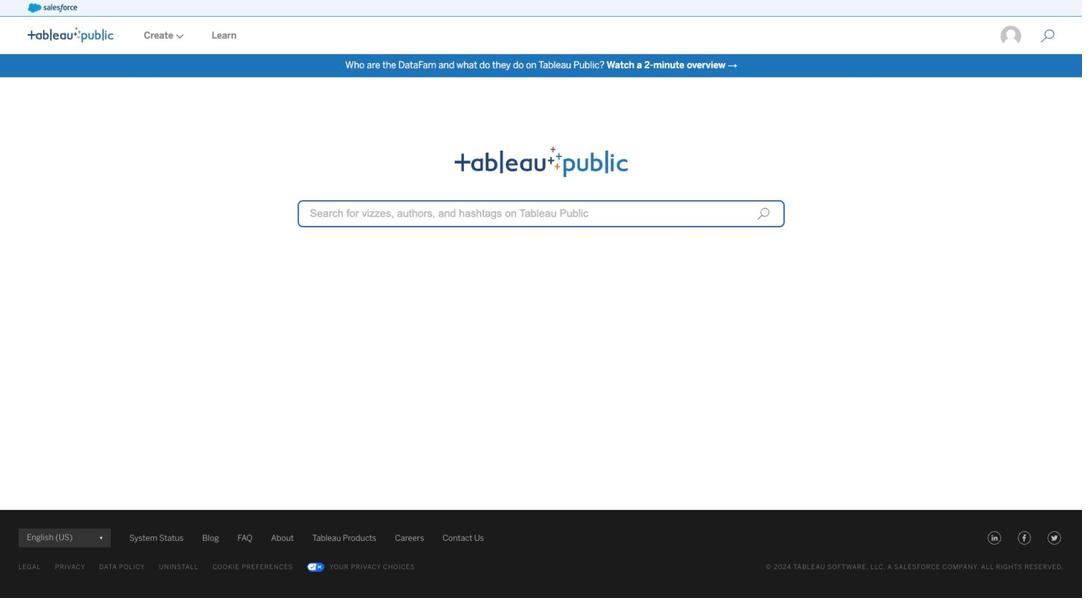 Task type: vqa. For each thing, say whether or not it's contained in the screenshot.
the Selected language element
yes



Task type: describe. For each thing, give the bounding box(es) containing it.
salesforce logo image
[[28, 3, 78, 13]]

search image
[[757, 207, 770, 220]]

create image
[[173, 34, 184, 39]]

go to search image
[[1027, 29, 1069, 43]]

logo image
[[28, 27, 114, 42]]

Search input field
[[298, 200, 785, 228]]



Task type: locate. For each thing, give the bounding box(es) containing it.
selected language element
[[27, 529, 103, 548]]

gary.orlando image
[[1000, 25, 1022, 47]]



